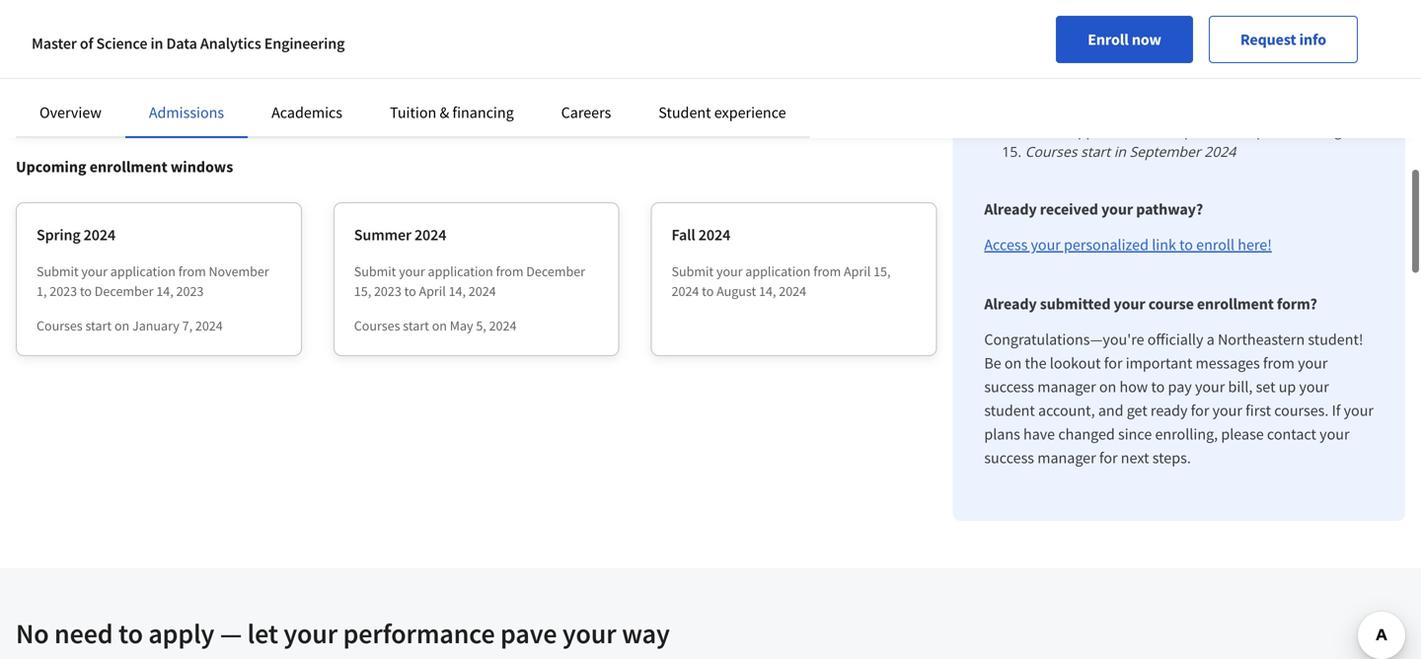 Task type: describe. For each thing, give the bounding box(es) containing it.
courses for spring 2024:
[[1096, 39, 1148, 58]]

2024: for fall 2024:
[[1031, 121, 1066, 140]]

the up this
[[189, 54, 211, 74]]

get
[[1127, 401, 1148, 421]]

received
[[1041, 199, 1099, 219]]

up inside congratulations—you're officially a northeastern student! be on the lookout for important messages from your success manager on how to pay your bill, set up your student account, and get ready for your first courses. if your plans have changed since enrolling, please contact your success manager for next steps.
[[1279, 377, 1297, 397]]

of inside upon submission of the course enrollment form, you are officially a northeastern student and enrolled in your selected course(s) to start the next term!
[[173, 54, 186, 74]]

your inside 'submit your application from april 15, 2024 to august 14, 2024'
[[717, 263, 743, 280]]

the inside congratulations—you're officially a northeastern student! be on the lookout for important messages from your success manager on how to pay your bill, set up your student account, and get ready for your first courses. if your plans have changed since enrolling, please contact your success manager for next steps.
[[1025, 354, 1047, 373]]

performance
[[343, 617, 495, 651]]

complete
[[55, 31, 119, 50]]

from for applications are open from november 1 to december 15.
[[1233, 19, 1264, 38]]

set inside congratulations—you're officially a northeastern student! be on the lookout for important messages from your success manager on how to pay your bill, set up your student account, and get ready for your first courses. if your plans have changed since enrolling, please contact your success manager for next steps.
[[1257, 377, 1276, 397]]

enroll now
[[1088, 30, 1162, 49]]

enrollment inside upon submission of the course enrollment form, you are officially a northeastern student and enrolled in your selected course(s) to start the next term!
[[261, 54, 335, 74]]

next inside upon submission of the course enrollment form, you are officially a northeastern student and enrolled in your selected course(s) to start the next term!
[[113, 78, 142, 98]]

0 horizontal spatial january
[[132, 317, 180, 335]]

2 success from the top
[[985, 448, 1035, 468]]

1
[[1340, 19, 1348, 38]]

a inside upon submission of the course enrollment form, you are officially a northeastern student and enrolled in your selected course(s) to start the next term!
[[488, 54, 496, 74]]

a inside congratulations—you're officially a northeastern student! be on the lookout for important messages from your success manager on how to pay your bill, set up your student account, and get ready for your first courses. if your plans have changed since enrolling, please contact your success manager for next steps.
[[1207, 330, 1215, 350]]

november for submit your application from november 1, 2023 to december 14, 2023
[[209, 263, 269, 280]]

courses for spring 2024
[[37, 317, 83, 335]]

messages
[[1196, 354, 1261, 373]]

to inside upon submission of the course enrollment form, you are officially a northeastern student and enrolled in your selected course(s) to start the next term!
[[900, 54, 914, 74]]

start for spring 2024
[[85, 317, 112, 335]]

upon
[[55, 54, 91, 74]]

courses start in september 2024
[[1026, 142, 1237, 161]]

from for submit your application from november 1, 2023 to december 14, 2023
[[178, 263, 206, 280]]

request
[[1241, 30, 1297, 49]]

for down congratulations—you're
[[1105, 354, 1123, 373]]

enroll
[[1088, 30, 1129, 49]]

already received your pathway?
[[985, 199, 1204, 219]]

way
[[622, 617, 670, 651]]

on down course(s)
[[870, 78, 887, 98]]

5,
[[476, 317, 487, 335]]

ready
[[1151, 401, 1188, 421]]

for down upon in the left top of the page
[[82, 102, 101, 121]]

courses start on january 7, 2024
[[37, 317, 223, 335]]

submit your application from november 1, 2023 to december 14, 2023
[[37, 263, 269, 300]]

request info button
[[1210, 16, 1359, 63]]

for down will at the left of page
[[315, 102, 333, 121]]

enrollment up the an
[[361, 31, 434, 50]]

careers link
[[562, 103, 612, 122]]

plans
[[985, 425, 1021, 444]]

overview
[[39, 103, 102, 122]]

0 horizontal spatial course
[[123, 31, 166, 50]]

open for 8,
[[1196, 19, 1229, 38]]

0 horizontal spatial in
[[151, 34, 163, 53]]

courses start on may 5, 2024
[[354, 317, 517, 335]]

for right looking
[[306, 31, 325, 50]]

up inside this means that you will receive an invitation to set up your northeastern account and more information on how to pay for your courses. be on the lookout for these important messages.
[[522, 78, 539, 98]]

info
[[1300, 30, 1327, 49]]

pay inside this means that you will receive an invitation to set up your northeastern account and more information on how to pay for your courses. be on the lookout for these important messages.
[[55, 102, 79, 121]]

for down changed
[[1100, 448, 1118, 468]]

financing
[[453, 103, 514, 122]]

16 for april
[[1282, 121, 1298, 140]]

windows
[[171, 157, 233, 177]]

this
[[184, 78, 212, 98]]

analytics
[[200, 34, 261, 53]]

overview link
[[39, 103, 102, 122]]

the down upon in the left top of the page
[[89, 78, 110, 98]]

may
[[450, 317, 474, 335]]

to inside applications are open from december 16 to april 15.
[[1003, 91, 1016, 110]]

from for submit your application from december 15, 2023 to april 14, 2024
[[496, 263, 524, 280]]

applications for fall 2024:
[[1070, 121, 1148, 140]]

how inside this means that you will receive an invitation to set up your northeastern account and more information on how to pay for your courses. be on the lookout for these important messages.
[[890, 78, 919, 98]]

from for submit your application from april 15, 2024 to august 14, 2024
[[814, 263, 842, 280]]

your inside the submit your application from december 15, 2023 to april 14, 2024
[[399, 263, 425, 280]]

15, for summer 2024
[[354, 282, 371, 300]]

start for spring 2024:
[[1152, 39, 1182, 58]]

spring for spring 2024:
[[1003, 19, 1046, 38]]

will
[[320, 78, 343, 98]]

2 manager from the top
[[1038, 448, 1097, 468]]

enrollment.
[[170, 31, 247, 50]]

how inside congratulations—you're officially a northeastern student! be on the lookout for important messages from your success manager on how to pay your bill, set up your student account, and get ready for your first courses. if your plans have changed since enrolling, please contact your success manager for next steps.
[[1120, 377, 1149, 397]]

be inside this means that you will receive an invitation to set up your northeastern account and more information on how to pay for your courses. be on the lookout for these important messages.
[[195, 102, 212, 121]]

term!
[[145, 78, 181, 98]]

15. for fall
[[1003, 142, 1022, 161]]

no need to apply — let your performance pave your way
[[16, 617, 670, 651]]

access your personalized link to enroll here! link
[[985, 235, 1273, 255]]

upcoming enrollment windows
[[16, 157, 233, 177]]

from for applications are open from april 16 to august 15.
[[1213, 121, 1245, 140]]

are for summer 2024:
[[1186, 70, 1207, 89]]

no
[[16, 617, 49, 651]]

careers
[[562, 103, 612, 122]]

apply
[[148, 617, 215, 651]]

start inside upon submission of the course enrollment form, you are officially a northeastern student and enrolled in your selected course(s) to start the next term!
[[55, 78, 85, 98]]

admissions link
[[149, 103, 224, 122]]

are for spring 2024:
[[1171, 19, 1192, 38]]

open inside applications are open from december 16 to april 15.
[[1211, 70, 1244, 89]]

need
[[54, 617, 113, 651]]

applications are open from december 16 to april 15.
[[1003, 70, 1369, 110]]

link?
[[438, 31, 468, 50]]

14, for fall 2024
[[759, 282, 777, 300]]

on down "submit your application from november 1, 2023 to december 14, 2023"
[[114, 317, 130, 335]]

list item containing spring 2024:
[[1003, 18, 1375, 59]]

2024: for spring 2024:
[[1050, 19, 1085, 38]]

submit your application from april 15, 2024 to august 14, 2024
[[672, 263, 891, 300]]

submit for summer
[[354, 263, 396, 280]]

an
[[396, 78, 413, 98]]

8,
[[1237, 39, 1249, 58]]

2023 for summer
[[374, 282, 402, 300]]

selected
[[779, 54, 834, 74]]

pave
[[501, 617, 557, 651]]

and inside this means that you will receive an invitation to set up your northeastern account and more information on how to pay for your courses. be on the lookout for these important messages.
[[722, 78, 747, 98]]

list containing spring 2024:
[[993, 18, 1375, 162]]

2024: for summer 2024:
[[1064, 70, 1100, 89]]

courses for summer 2024
[[354, 317, 400, 335]]

be inside congratulations—you're officially a northeastern student! be on the lookout for important messages from your success manager on how to pay your bill, set up your student account, and get ready for your first courses. if your plans have changed since enrolling, please contact your success manager for next steps.
[[985, 354, 1002, 373]]

summer 2024:
[[1003, 70, 1100, 89]]

course(s)
[[837, 54, 897, 74]]

september
[[1130, 142, 1201, 161]]

summer for summer 2024
[[354, 225, 412, 245]]

you inside upon submission of the course enrollment form, you are officially a northeastern student and enrolled in your selected course(s) to start the next term!
[[377, 54, 401, 74]]

april inside 'submit your application from april 15, 2024 to august 14, 2024'
[[844, 263, 871, 280]]

for up enrolling,
[[1192, 401, 1210, 421]]

start for fall 2024:
[[1081, 142, 1111, 161]]

contact
[[1268, 425, 1317, 444]]

already for already submitted your course enrollment form?
[[985, 294, 1037, 314]]

steps.
[[1153, 448, 1192, 468]]

to inside congratulations—you're officially a northeastern student! be on the lookout for important messages from your success manager on how to pay your bill, set up your student account, and get ready for your first courses. if your plans have changed since enrolling, please contact your success manager for next steps.
[[1152, 377, 1166, 397]]

complete course enrollment. looking for your enrollment link?
[[55, 31, 472, 50]]

pathway?
[[1137, 199, 1204, 219]]

tuition
[[390, 103, 437, 122]]

applications are open from november 1 to december 15.
[[1003, 19, 1364, 58]]

16 for december
[[1353, 70, 1369, 89]]

since
[[1119, 425, 1153, 444]]

1 success from the top
[[985, 377, 1035, 397]]

academics
[[272, 103, 343, 122]]

fall 2024:
[[1003, 121, 1066, 140]]

upcoming
[[16, 157, 86, 177]]

student
[[659, 103, 712, 122]]

april inside applications are open from december 16 to april 15.
[[1019, 91, 1049, 110]]

to inside 'submit your application from april 15, 2024 to august 14, 2024'
[[702, 282, 714, 300]]

2 2023 from the left
[[176, 282, 204, 300]]

that
[[262, 78, 289, 98]]

submit your application from december 15, 2023 to april 14, 2024
[[354, 263, 586, 300]]

on down congratulations—you're
[[1005, 354, 1022, 373]]

december inside applications are open from november 1 to december 15.
[[1003, 39, 1070, 58]]

account
[[666, 78, 719, 98]]

submitted
[[1041, 294, 1111, 314]]

first
[[1246, 401, 1272, 421]]

pay inside congratulations—you're officially a northeastern student! be on the lookout for important messages from your success manager on how to pay your bill, set up your student account, and get ready for your first courses. if your plans have changed since enrolling, please contact your success manager for next steps.
[[1169, 377, 1193, 397]]

access your personalized link to enroll here!
[[985, 235, 1273, 255]]

from inside congratulations—you're officially a northeastern student! be on the lookout for important messages from your success manager on how to pay your bill, set up your student account, and get ready for your first courses. if your plans have changed since enrolling, please contact your success manager for next steps.
[[1264, 354, 1295, 373]]



Task type: locate. For each thing, give the bounding box(es) containing it.
submit inside "submit your application from november 1, 2023 to december 14, 2023"
[[37, 263, 79, 280]]

applications inside applications are open from april 16 to august 15.
[[1070, 121, 1148, 140]]

1 list item from the top
[[1003, 18, 1375, 59]]

spring 2024:
[[1003, 19, 1085, 38]]

list item
[[1003, 18, 1375, 59], [1003, 69, 1375, 111], [1003, 120, 1375, 162]]

enrollment down engineering
[[261, 54, 335, 74]]

link
[[1153, 235, 1177, 255]]

15. for summer
[[1053, 91, 1072, 110]]

and left the get
[[1099, 401, 1124, 421]]

2 vertical spatial list item
[[1003, 120, 1375, 162]]

15. inside applications are open from april 16 to august 15.
[[1003, 142, 1022, 161]]

next down submission
[[113, 78, 142, 98]]

0 horizontal spatial summer
[[354, 225, 412, 245]]

15. inside applications are open from december 16 to april 15.
[[1053, 91, 1072, 110]]

2024 inside the submit your application from december 15, 2023 to april 14, 2024
[[469, 282, 496, 300]]

1 vertical spatial spring
[[37, 225, 81, 245]]

request info
[[1241, 30, 1327, 49]]

to inside applications are open from november 1 to december 15.
[[1351, 19, 1364, 38]]

1 horizontal spatial spring
[[1003, 19, 1046, 38]]

0 horizontal spatial next
[[113, 78, 142, 98]]

already down access
[[985, 294, 1037, 314]]

1 vertical spatial lookout
[[1050, 354, 1102, 373]]

form,
[[338, 54, 373, 74]]

the
[[189, 54, 211, 74], [89, 78, 110, 98], [235, 102, 257, 121], [1025, 354, 1047, 373]]

summer 2024
[[354, 225, 447, 245]]

courses for fall 2024:
[[1026, 142, 1078, 161]]

&
[[440, 103, 450, 122]]

lookout inside this means that you will receive an invitation to set up your northeastern account and more information on how to pay for your courses. be on the lookout for these important messages.
[[260, 102, 312, 121]]

1 vertical spatial 15.
[[1053, 91, 1072, 110]]

august inside 'submit your application from april 15, 2024 to august 14, 2024'
[[717, 282, 757, 300]]

student experience link
[[659, 103, 787, 122]]

important inside congratulations—you're officially a northeastern student! be on the lookout for important messages from your success manager on how to pay your bill, set up your student account, and get ready for your first courses. if your plans have changed since enrolling, please contact your success manager for next steps.
[[1126, 354, 1193, 373]]

are up september
[[1152, 121, 1173, 140]]

student up plans
[[985, 401, 1036, 421]]

from inside the submit your application from december 15, 2023 to april 14, 2024
[[496, 263, 524, 280]]

how down course(s)
[[890, 78, 919, 98]]

course up submission
[[123, 31, 166, 50]]

april
[[1019, 91, 1049, 110], [1248, 121, 1278, 140], [844, 263, 871, 280], [419, 282, 446, 300]]

1 vertical spatial fall
[[672, 225, 696, 245]]

in left september
[[1115, 142, 1127, 161]]

open up september
[[1177, 121, 1210, 140]]

august inside applications are open from april 16 to august 15.
[[1318, 121, 1363, 140]]

0 vertical spatial 2024:
[[1050, 19, 1085, 38]]

student inside upon submission of the course enrollment form, you are officially a northeastern student and enrolled in your selected course(s) to start the next term!
[[589, 54, 640, 74]]

admissions
[[149, 103, 224, 122]]

0 horizontal spatial pay
[[55, 102, 79, 121]]

application
[[110, 263, 176, 280], [428, 263, 493, 280], [746, 263, 811, 280]]

2023 right 1,
[[50, 282, 77, 300]]

officially inside congratulations—you're officially a northeastern student! be on the lookout for important messages from your success manager on how to pay your bill, set up your student account, and get ready for your first courses. if your plans have changed since enrolling, please contact your success manager for next steps.
[[1148, 330, 1204, 350]]

submit inside 'submit your application from april 15, 2024 to august 14, 2024'
[[672, 263, 714, 280]]

1 vertical spatial pay
[[1169, 377, 1193, 397]]

manager up "account,"
[[1038, 377, 1097, 397]]

2 vertical spatial 15.
[[1003, 142, 1022, 161]]

summer up the submit your application from december 15, 2023 to april 14, 2024
[[354, 225, 412, 245]]

in right enrolled
[[730, 54, 742, 74]]

courses. down the "term!"
[[137, 102, 192, 121]]

courses.
[[137, 102, 192, 121], [1275, 401, 1330, 421]]

be up plans
[[985, 354, 1002, 373]]

2023 for spring
[[50, 282, 77, 300]]

0 horizontal spatial how
[[890, 78, 919, 98]]

15, inside the submit your application from december 15, 2023 to april 14, 2024
[[354, 282, 371, 300]]

14, for summer 2024
[[449, 282, 466, 300]]

1 14, from the left
[[156, 282, 174, 300]]

0 vertical spatial student
[[589, 54, 640, 74]]

of up upon in the left top of the page
[[80, 34, 93, 53]]

northeastern inside upon submission of the course enrollment form, you are officially a northeastern student and enrolled in your selected course(s) to start the next term!
[[499, 54, 586, 74]]

from inside 'submit your application from april 15, 2024 to august 14, 2024'
[[814, 263, 842, 280]]

1 horizontal spatial pay
[[1169, 377, 1193, 397]]

submit inside the submit your application from december 15, 2023 to april 14, 2024
[[354, 263, 396, 280]]

your inside "submit your application from november 1, 2023 to december 14, 2023"
[[81, 263, 108, 280]]

december inside the submit your application from december 15, 2023 to april 14, 2024
[[527, 263, 586, 280]]

northeastern
[[499, 54, 586, 74], [576, 78, 663, 98], [1218, 330, 1306, 350]]

next inside congratulations—you're officially a northeastern student! be on the lookout for important messages from your success manager on how to pay your bill, set up your student account, and get ready for your first courses. if your plans have changed since enrolling, please contact your success manager for next steps.
[[1122, 448, 1150, 468]]

3 list item from the top
[[1003, 120, 1375, 162]]

already for already received your pathway?
[[985, 199, 1037, 219]]

account,
[[1039, 401, 1096, 421]]

0 vertical spatial already
[[985, 199, 1037, 219]]

lookout inside congratulations—you're officially a northeastern student! be on the lookout for important messages from your success manager on how to pay your bill, set up your student account, and get ready for your first courses. if your plans have changed since enrolling, please contact your success manager for next steps.
[[1050, 354, 1102, 373]]

submit down summer 2024
[[354, 263, 396, 280]]

january inside list
[[1185, 39, 1234, 58]]

applications inside applications are open from november 1 to december 15.
[[1089, 19, 1168, 38]]

officially down "link?"
[[428, 54, 485, 74]]

14, inside 'submit your application from april 15, 2024 to august 14, 2024'
[[759, 282, 777, 300]]

invitation
[[416, 78, 479, 98]]

the down congratulations—you're
[[1025, 354, 1047, 373]]

0 horizontal spatial august
[[717, 282, 757, 300]]

open inside applications are open from november 1 to december 15.
[[1196, 19, 1229, 38]]

1 horizontal spatial 15,
[[874, 263, 891, 280]]

you inside this means that you will receive an invitation to set up your northeastern account and more information on how to pay for your courses. be on the lookout for these important messages.
[[292, 78, 317, 98]]

april inside the submit your application from december 15, 2023 to april 14, 2024
[[419, 282, 446, 300]]

are inside applications are open from december 16 to april 15.
[[1186, 70, 1207, 89]]

1 horizontal spatial 15.
[[1053, 91, 1072, 110]]

1 vertical spatial november
[[209, 263, 269, 280]]

start for summer 2024
[[403, 317, 429, 335]]

15. inside applications are open from november 1 to december 15.
[[1073, 39, 1093, 58]]

set up financing
[[499, 78, 519, 98]]

your inside upon submission of the course enrollment form, you are officially a northeastern student and enrolled in your selected course(s) to start the next term!
[[746, 54, 776, 74]]

16
[[1353, 70, 1369, 89], [1282, 121, 1298, 140]]

april inside applications are open from april 16 to august 15.
[[1248, 121, 1278, 140]]

are
[[1171, 19, 1192, 38], [404, 54, 425, 74], [1186, 70, 1207, 89], [1152, 121, 1173, 140]]

summer
[[1003, 70, 1061, 89], [354, 225, 412, 245]]

submission
[[95, 54, 170, 74]]

lookout down congratulations—you're
[[1050, 354, 1102, 373]]

2024:
[[1050, 19, 1085, 38], [1064, 70, 1100, 89], [1031, 121, 1066, 140]]

1 horizontal spatial summer
[[1003, 70, 1061, 89]]

changed
[[1059, 425, 1116, 444]]

course down link
[[1149, 294, 1195, 314]]

1 horizontal spatial august
[[1318, 121, 1363, 140]]

and inside upon submission of the course enrollment form, you are officially a northeastern student and enrolled in your selected course(s) to start the next term!
[[643, 54, 669, 74]]

experience
[[715, 103, 787, 122]]

on down means
[[215, 102, 232, 121]]

2024: down enroll at right
[[1064, 70, 1100, 89]]

submit for fall
[[672, 263, 714, 280]]

from inside applications are open from december 16 to april 15.
[[1247, 70, 1279, 89]]

student!
[[1309, 330, 1364, 350]]

0 horizontal spatial 2023
[[50, 282, 77, 300]]

of down data
[[173, 54, 186, 74]]

to inside the submit your application from december 15, 2023 to april 14, 2024
[[404, 282, 416, 300]]

pay down upon in the left top of the page
[[55, 102, 79, 121]]

course inside upon submission of the course enrollment form, you are officially a northeastern student and enrolled in your selected course(s) to start the next term!
[[214, 54, 258, 74]]

are up courses start january 8, 2024
[[1171, 19, 1192, 38]]

submit up 1,
[[37, 263, 79, 280]]

and up student experience link at the top of page
[[722, 78, 747, 98]]

3 14, from the left
[[759, 282, 777, 300]]

a up this means that you will receive an invitation to set up your northeastern account and more information on how to pay for your courses. be on the lookout for these important messages.
[[488, 54, 496, 74]]

congratulations—you're officially a northeastern student! be on the lookout for important messages from your success manager on how to pay your bill, set up your student account, and get ready for your first courses. if your plans have changed since enrolling, please contact your success manager for next steps.
[[985, 330, 1375, 468]]

2 14, from the left
[[449, 282, 466, 300]]

enrolling,
[[1156, 425, 1219, 444]]

the inside this means that you will receive an invitation to set up your northeastern account and more information on how to pay for your courses. be on the lookout for these important messages.
[[235, 102, 257, 121]]

fall 2024
[[672, 225, 731, 245]]

to
[[1351, 19, 1364, 38], [900, 54, 914, 74], [482, 78, 496, 98], [922, 78, 936, 98], [1003, 91, 1016, 110], [1301, 121, 1315, 140], [1180, 235, 1194, 255], [80, 282, 92, 300], [404, 282, 416, 300], [702, 282, 714, 300], [1152, 377, 1166, 397], [118, 617, 143, 651]]

from inside applications are open from april 16 to august 15.
[[1213, 121, 1245, 140]]

list item down applications are open from december 16 to april 15.
[[1003, 120, 1375, 162]]

1 vertical spatial in
[[730, 54, 742, 74]]

lookout
[[260, 102, 312, 121], [1050, 354, 1102, 373]]

1 vertical spatial northeastern
[[576, 78, 663, 98]]

to inside applications are open from april 16 to august 15.
[[1301, 121, 1315, 140]]

0 vertical spatial summer
[[1003, 70, 1061, 89]]

0 horizontal spatial spring
[[37, 225, 81, 245]]

2023
[[50, 282, 77, 300], [176, 282, 204, 300], [374, 282, 402, 300]]

0 vertical spatial of
[[80, 34, 93, 53]]

personalized
[[1065, 235, 1149, 255]]

0 vertical spatial and
[[643, 54, 669, 74]]

and left enrolled
[[643, 54, 669, 74]]

open for september
[[1177, 121, 1210, 140]]

application inside 'submit your application from april 15, 2024 to august 14, 2024'
[[746, 263, 811, 280]]

applications inside applications are open from december 16 to april 15.
[[1104, 70, 1182, 89]]

in left data
[[151, 34, 163, 53]]

this means that you will receive an invitation to set up your northeastern account and more information on how to pay for your courses. be on the lookout for these important messages.
[[55, 78, 936, 121]]

manager
[[1038, 377, 1097, 397], [1038, 448, 1097, 468]]

1 horizontal spatial be
[[985, 354, 1002, 373]]

1,
[[37, 282, 47, 300]]

submit down "fall 2024"
[[672, 263, 714, 280]]

2 vertical spatial open
[[1177, 121, 1210, 140]]

1 vertical spatial you
[[292, 78, 317, 98]]

fall for fall 2024
[[672, 225, 696, 245]]

1 horizontal spatial you
[[377, 54, 401, 74]]

1 vertical spatial a
[[1207, 330, 1215, 350]]

2 vertical spatial in
[[1115, 142, 1127, 161]]

1 vertical spatial officially
[[1148, 330, 1204, 350]]

success up plans
[[985, 377, 1035, 397]]

enroll now button
[[1057, 16, 1194, 63]]

master
[[32, 34, 77, 53]]

2 application from the left
[[428, 263, 493, 280]]

open
[[1196, 19, 1229, 38], [1211, 70, 1244, 89], [1177, 121, 1210, 140]]

northeastern up this means that you will receive an invitation to set up your northeastern account and more information on how to pay for your courses. be on the lookout for these important messages.
[[499, 54, 586, 74]]

if
[[1333, 401, 1341, 421]]

let
[[247, 617, 278, 651]]

1 vertical spatial student
[[985, 401, 1036, 421]]

1 horizontal spatial november
[[1268, 19, 1336, 38]]

1 horizontal spatial officially
[[1148, 330, 1204, 350]]

0 vertical spatial 15,
[[874, 263, 891, 280]]

15.
[[1073, 39, 1093, 58], [1053, 91, 1072, 110], [1003, 142, 1022, 161]]

15. for spring
[[1073, 39, 1093, 58]]

1 horizontal spatial how
[[1120, 377, 1149, 397]]

2 vertical spatial applications
[[1070, 121, 1148, 140]]

spring up 1,
[[37, 225, 81, 245]]

on left may
[[432, 317, 447, 335]]

2 vertical spatial 2024:
[[1031, 121, 1066, 140]]

0 horizontal spatial and
[[643, 54, 669, 74]]

enrollment left windows
[[90, 157, 168, 177]]

2 horizontal spatial course
[[1149, 294, 1195, 314]]

0 horizontal spatial application
[[110, 263, 176, 280]]

1 horizontal spatial courses.
[[1275, 401, 1330, 421]]

next down since
[[1122, 448, 1150, 468]]

manager down changed
[[1038, 448, 1097, 468]]

you
[[377, 54, 401, 74], [292, 78, 317, 98]]

please
[[1222, 425, 1265, 444]]

list item containing fall 2024:
[[1003, 120, 1375, 162]]

0 vertical spatial courses.
[[137, 102, 192, 121]]

student up careers link
[[589, 54, 640, 74]]

15. down the 'fall 2024:'
[[1003, 142, 1022, 161]]

14, for spring 2024
[[156, 282, 174, 300]]

and inside congratulations—you're officially a northeastern student! be on the lookout for important messages from your success manager on how to pay your bill, set up your student account, and get ready for your first courses. if your plans have changed since enrolling, please contact your success manager for next steps.
[[1099, 401, 1124, 421]]

applications are open from april 16 to august 15.
[[1003, 121, 1363, 161]]

0 vertical spatial important
[[376, 102, 442, 121]]

2024: down "summer 2024:"
[[1031, 121, 1066, 140]]

spring for spring 2024
[[37, 225, 81, 245]]

1 horizontal spatial 16
[[1353, 70, 1369, 89]]

set
[[499, 78, 519, 98], [1257, 377, 1276, 397]]

northeastern inside this means that you will receive an invitation to set up your northeastern account and more information on how to pay for your courses. be on the lookout for these important messages.
[[576, 78, 663, 98]]

2023 down summer 2024
[[374, 282, 402, 300]]

1 vertical spatial already
[[985, 294, 1037, 314]]

from for applications are open from december 16 to april 15.
[[1247, 70, 1279, 89]]

1 horizontal spatial and
[[722, 78, 747, 98]]

0 horizontal spatial important
[[376, 102, 442, 121]]

courses start january 8, 2024
[[1096, 39, 1284, 58]]

1 horizontal spatial of
[[173, 54, 186, 74]]

important down the an
[[376, 102, 442, 121]]

pay up ready
[[1169, 377, 1193, 397]]

open up courses start january 8, 2024
[[1196, 19, 1229, 38]]

2 list item from the top
[[1003, 69, 1375, 111]]

to inside "submit your application from november 1, 2023 to december 14, 2023"
[[80, 282, 92, 300]]

2023 up 7,
[[176, 282, 204, 300]]

enroll
[[1197, 235, 1235, 255]]

from inside "submit your application from november 1, 2023 to december 14, 2023"
[[178, 263, 206, 280]]

student
[[589, 54, 640, 74], [985, 401, 1036, 421]]

engineering
[[264, 34, 345, 53]]

1 vertical spatial january
[[132, 317, 180, 335]]

0 vertical spatial northeastern
[[499, 54, 586, 74]]

spring inside "list item"
[[1003, 19, 1046, 38]]

—
[[220, 617, 242, 651]]

november for applications are open from november 1 to december 15.
[[1268, 19, 1336, 38]]

list item containing summer 2024:
[[1003, 69, 1375, 111]]

are inside upon submission of the course enrollment form, you are officially a northeastern student and enrolled in your selected course(s) to start the next term!
[[404, 54, 425, 74]]

pay
[[55, 102, 79, 121], [1169, 377, 1193, 397]]

1 horizontal spatial lookout
[[1050, 354, 1102, 373]]

2 horizontal spatial in
[[1115, 142, 1127, 161]]

summer inside "list item"
[[1003, 70, 1061, 89]]

0 vertical spatial open
[[1196, 19, 1229, 38]]

0 vertical spatial january
[[1185, 39, 1234, 58]]

access
[[985, 235, 1028, 255]]

14, inside "submit your application from november 1, 2023 to december 14, 2023"
[[156, 282, 174, 300]]

december inside applications are open from december 16 to april 15.
[[1282, 70, 1349, 89]]

are up the an
[[404, 54, 425, 74]]

important up ready
[[1126, 354, 1193, 373]]

northeastern inside congratulations—you're officially a northeastern student! be on the lookout for important messages from your success manager on how to pay your bill, set up your student account, and get ready for your first courses. if your plans have changed since enrolling, please contact your success manager for next steps.
[[1218, 330, 1306, 350]]

1 horizontal spatial course
[[214, 54, 258, 74]]

1 vertical spatial august
[[717, 282, 757, 300]]

0 horizontal spatial be
[[195, 102, 212, 121]]

summer up the 'fall 2024:'
[[1003, 70, 1061, 89]]

application for spring 2024
[[110, 263, 176, 280]]

list item up applications are open from december 16 to april 15.
[[1003, 18, 1375, 59]]

officially inside upon submission of the course enrollment form, you are officially a northeastern student and enrolled in your selected course(s) to start the next term!
[[428, 54, 485, 74]]

august down "fall 2024"
[[717, 282, 757, 300]]

january left 7,
[[132, 317, 180, 335]]

1 submit from the left
[[37, 263, 79, 280]]

important inside this means that you will receive an invitation to set up your northeastern account and more information on how to pay for your courses. be on the lookout for these important messages.
[[376, 102, 442, 121]]

in inside list
[[1115, 142, 1127, 161]]

summer for summer 2024:
[[1003, 70, 1061, 89]]

0 vertical spatial next
[[113, 78, 142, 98]]

officially down already submitted your course enrollment form? at the right
[[1148, 330, 1204, 350]]

open inside applications are open from april 16 to august 15.
[[1177, 121, 1210, 140]]

14, inside the submit your application from december 15, 2023 to april 14, 2024
[[449, 282, 466, 300]]

fall inside list
[[1003, 121, 1027, 140]]

1 vertical spatial of
[[173, 54, 186, 74]]

15. up "summer 2024:"
[[1073, 39, 1093, 58]]

lookout down that
[[260, 102, 312, 121]]

2 horizontal spatial submit
[[672, 263, 714, 280]]

1 vertical spatial next
[[1122, 448, 1150, 468]]

in inside upon submission of the course enrollment form, you are officially a northeastern student and enrolled in your selected course(s) to start the next term!
[[730, 54, 742, 74]]

course down analytics
[[214, 54, 258, 74]]

2024: left enroll at right
[[1050, 19, 1085, 38]]

form?
[[1278, 294, 1318, 314]]

0 vertical spatial you
[[377, 54, 401, 74]]

student experience
[[659, 103, 787, 122]]

application for summer 2024
[[428, 263, 493, 280]]

northeastern up careers link
[[576, 78, 663, 98]]

2 horizontal spatial 14,
[[759, 282, 777, 300]]

1 horizontal spatial a
[[1207, 330, 1215, 350]]

august down the info
[[1318, 121, 1363, 140]]

messages.
[[446, 102, 514, 121]]

15, inside 'submit your application from april 15, 2024 to august 14, 2024'
[[874, 263, 891, 280]]

list
[[993, 18, 1375, 162]]

list item down courses start january 8, 2024
[[1003, 69, 1375, 111]]

15, for fall 2024
[[874, 263, 891, 280]]

1 vertical spatial list item
[[1003, 69, 1375, 111]]

0 vertical spatial applications
[[1089, 19, 1168, 38]]

15. down "summer 2024:"
[[1053, 91, 1072, 110]]

application for fall 2024
[[746, 263, 811, 280]]

applications for summer 2024:
[[1104, 70, 1182, 89]]

0 vertical spatial pay
[[55, 102, 79, 121]]

0 horizontal spatial 14,
[[156, 282, 174, 300]]

are down courses start january 8, 2024
[[1186, 70, 1207, 89]]

16 down request info button
[[1353, 70, 1369, 89]]

here!
[[1239, 235, 1273, 255]]

you up academics link
[[292, 78, 317, 98]]

1 vertical spatial course
[[214, 54, 258, 74]]

have
[[1024, 425, 1056, 444]]

1 vertical spatial summer
[[354, 225, 412, 245]]

1 horizontal spatial student
[[985, 401, 1036, 421]]

are for fall 2024:
[[1152, 121, 1173, 140]]

1 horizontal spatial 2023
[[176, 282, 204, 300]]

1 vertical spatial and
[[722, 78, 747, 98]]

1 vertical spatial courses.
[[1275, 401, 1330, 421]]

fall
[[1003, 121, 1027, 140], [672, 225, 696, 245]]

northeastern up the messages
[[1218, 330, 1306, 350]]

tuition & financing
[[390, 103, 514, 122]]

a up the messages
[[1207, 330, 1215, 350]]

1 horizontal spatial fall
[[1003, 121, 1027, 140]]

from inside applications are open from november 1 to december 15.
[[1233, 19, 1264, 38]]

2 horizontal spatial 2023
[[374, 282, 402, 300]]

2 vertical spatial northeastern
[[1218, 330, 1306, 350]]

2 horizontal spatial application
[[746, 263, 811, 280]]

success down plans
[[985, 448, 1035, 468]]

0 vertical spatial lookout
[[260, 102, 312, 121]]

courses. up "contact"
[[1275, 401, 1330, 421]]

0 horizontal spatial of
[[80, 34, 93, 53]]

1 horizontal spatial important
[[1126, 354, 1193, 373]]

3 submit from the left
[[672, 263, 714, 280]]

2 vertical spatial course
[[1149, 294, 1195, 314]]

you up the an
[[377, 54, 401, 74]]

now
[[1132, 30, 1162, 49]]

1 horizontal spatial in
[[730, 54, 742, 74]]

january left 8,
[[1185, 39, 1234, 58]]

congratulations—you're
[[985, 330, 1145, 350]]

0 vertical spatial up
[[522, 78, 539, 98]]

application inside "submit your application from november 1, 2023 to december 14, 2023"
[[110, 263, 176, 280]]

0 vertical spatial a
[[488, 54, 496, 74]]

14,
[[156, 282, 174, 300], [449, 282, 466, 300], [759, 282, 777, 300]]

how up the get
[[1120, 377, 1149, 397]]

more
[[750, 78, 785, 98]]

looking
[[250, 31, 303, 50]]

1 vertical spatial set
[[1257, 377, 1276, 397]]

2 already from the top
[[985, 294, 1037, 314]]

courses. inside this means that you will receive an invitation to set up your northeastern account and more information on how to pay for your courses. be on the lookout for these important messages.
[[137, 102, 192, 121]]

december
[[1003, 39, 1070, 58], [1282, 70, 1349, 89], [527, 263, 586, 280], [95, 282, 154, 300]]

the down means
[[235, 102, 257, 121]]

submit for spring
[[37, 263, 79, 280]]

3 application from the left
[[746, 263, 811, 280]]

2 submit from the left
[[354, 263, 396, 280]]

these
[[336, 102, 373, 121]]

are inside applications are open from april 16 to august 15.
[[1152, 121, 1173, 140]]

success
[[985, 377, 1035, 397], [985, 448, 1035, 468]]

courses. inside congratulations—you're officially a northeastern student! be on the lookout for important messages from your success manager on how to pay your bill, set up your student account, and get ready for your first courses. if your plans have changed since enrolling, please contact your success manager for next steps.
[[1275, 401, 1330, 421]]

means
[[215, 78, 259, 98]]

from
[[1233, 19, 1264, 38], [1247, 70, 1279, 89], [1213, 121, 1245, 140], [178, 263, 206, 280], [496, 263, 524, 280], [814, 263, 842, 280], [1264, 354, 1295, 373]]

student inside congratulations—you're officially a northeastern student! be on the lookout for important messages from your success manager on how to pay your bill, set up your student account, and get ready for your first courses. if your plans have changed since enrolling, please contact your success manager for next steps.
[[985, 401, 1036, 421]]

16 inside applications are open from april 16 to august 15.
[[1282, 121, 1298, 140]]

1 application from the left
[[110, 263, 176, 280]]

1 manager from the top
[[1038, 377, 1097, 397]]

0 horizontal spatial november
[[209, 263, 269, 280]]

officially
[[428, 54, 485, 74], [1148, 330, 1204, 350]]

receive
[[346, 78, 393, 98]]

november inside applications are open from november 1 to december 15.
[[1268, 19, 1336, 38]]

2023 inside the submit your application from december 15, 2023 to april 14, 2024
[[374, 282, 402, 300]]

december inside "submit your application from november 1, 2023 to december 14, 2023"
[[95, 282, 154, 300]]

enrollment up the messages
[[1198, 294, 1275, 314]]

set inside this means that you will receive an invitation to set up your northeastern account and more information on how to pay for your courses. be on the lookout for these important messages.
[[499, 78, 519, 98]]

1 vertical spatial up
[[1279, 377, 1297, 397]]

set up first
[[1257, 377, 1276, 397]]

be down this
[[195, 102, 212, 121]]

applications
[[1089, 19, 1168, 38], [1104, 70, 1182, 89], [1070, 121, 1148, 140]]

3 2023 from the left
[[374, 282, 402, 300]]

1 vertical spatial 15,
[[354, 282, 371, 300]]

1 2023 from the left
[[50, 282, 77, 300]]

for
[[306, 31, 325, 50], [82, 102, 101, 121], [315, 102, 333, 121], [1105, 354, 1123, 373], [1192, 401, 1210, 421], [1100, 448, 1118, 468]]

16 down the request info
[[1282, 121, 1298, 140]]

1 vertical spatial applications
[[1104, 70, 1182, 89]]

applications for spring 2024:
[[1089, 19, 1168, 38]]

spring up "summer 2024:"
[[1003, 19, 1046, 38]]

open down 8,
[[1211, 70, 1244, 89]]

are inside applications are open from november 1 to december 15.
[[1171, 19, 1192, 38]]

1 already from the top
[[985, 199, 1037, 219]]

application inside the submit your application from december 15, 2023 to april 14, 2024
[[428, 263, 493, 280]]

1 horizontal spatial set
[[1257, 377, 1276, 397]]

0 vertical spatial be
[[195, 102, 212, 121]]

november inside "submit your application from november 1, 2023 to december 14, 2023"
[[209, 263, 269, 280]]

1 vertical spatial success
[[985, 448, 1035, 468]]

bill,
[[1229, 377, 1254, 397]]

fall for fall 2024:
[[1003, 121, 1027, 140]]

already submitted your course enrollment form?
[[985, 294, 1318, 314]]

on up changed
[[1100, 377, 1117, 397]]

january
[[1185, 39, 1234, 58], [132, 317, 180, 335]]

already up access
[[985, 199, 1037, 219]]



Task type: vqa. For each thing, say whether or not it's contained in the screenshot.
third SUGGESTION IMAGE from the bottom of the 'Autocomplete results' list box
no



